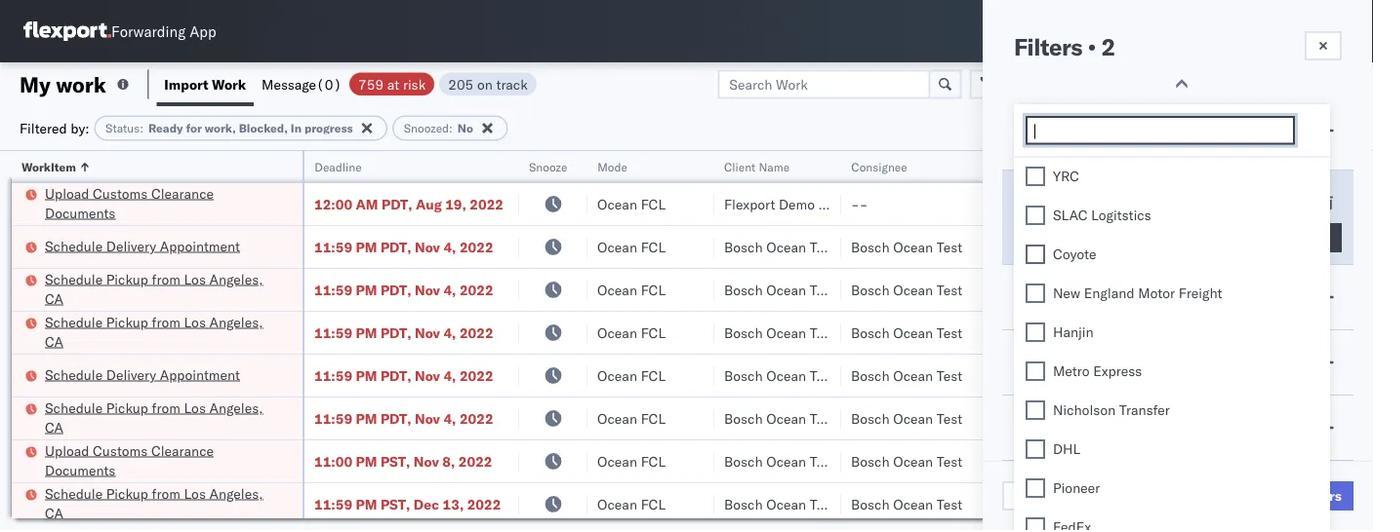 Task type: describe. For each thing, give the bounding box(es) containing it.
3 ceau7522281, hlxu6269 from the top
[[1202, 324, 1373, 341]]

5 ceau7522281, hlxu6269 from the top
[[1202, 410, 1373, 427]]

transfer
[[1119, 403, 1170, 420]]

message
[[262, 76, 316, 93]]

schedule for 1st schedule pickup from los angeles, ca button from the bottom of the page
[[45, 486, 103, 503]]

: for status
[[140, 121, 143, 136]]

nicholson
[[1053, 403, 1116, 420]]

apply filters
[[1261, 488, 1342, 505]]

lhuu7894563, uetu5238
[[1202, 496, 1373, 513]]

2 ocean fcl from the top
[[597, 239, 666, 256]]

3 resize handle column header from the left
[[564, 151, 587, 531]]

7 pm from the top
[[356, 496, 377, 513]]

8,
[[442, 453, 455, 470]]

resize handle column header for container numbers
[[1296, 151, 1319, 531]]

blocked,
[[239, 121, 288, 136]]

message (0)
[[262, 76, 342, 93]]

filters
[[1014, 32, 1082, 61]]

status
[[105, 121, 140, 136]]

consignee for consignee name
[[1014, 289, 1083, 306]]

upload for 12:00 am pdt, aug 19, 2022
[[45, 185, 89, 202]]

2 test12 from the top
[[1329, 282, 1373, 299]]

1 ca from the top
[[45, 290, 63, 307]]

205
[[448, 76, 474, 93]]

6 fcl from the top
[[641, 410, 666, 427]]

uetu5238
[[1307, 496, 1373, 513]]

4 flex- from the top
[[1077, 324, 1119, 342]]

mbl/ma button
[[1319, 155, 1373, 175]]

5 test12 from the top
[[1329, 410, 1373, 427]]

1 schedule pickup from los angeles, ca button from the top
[[45, 270, 277, 311]]

2 - from the left
[[859, 196, 868, 213]]

flex id button
[[1036, 155, 1173, 175]]

demo
[[779, 196, 815, 213]]

upload customs clearance documents link for 11:00
[[45, 442, 277, 481]]

metro
[[1053, 364, 1090, 381]]

5 4, from the top
[[443, 410, 456, 427]]

2 flex-1846748 from the top
[[1077, 282, 1179, 299]]

slac logitstics
[[1053, 207, 1151, 224]]

11:00
[[314, 453, 352, 470]]

3 schedule pickup from los angeles, ca from the top
[[45, 400, 263, 436]]

from for 4th the "schedule pickup from los angeles, ca" 'link' from the top
[[152, 486, 180, 503]]

hanjin
[[1053, 324, 1094, 342]]

3 1846748 from the top
[[1119, 324, 1179, 342]]

4 4, from the top
[[443, 367, 456, 385]]

risk
[[403, 76, 426, 93]]

12:00 am pdt, aug 19, 2022
[[314, 196, 504, 213]]

3 schedule pickup from los angeles, ca button from the top
[[45, 399, 277, 440]]

flexport
[[724, 196, 775, 213]]

schedule delivery appointment link for second "schedule delivery appointment" 'button' from the top
[[45, 365, 240, 385]]

schedule for 4th schedule pickup from los angeles, ca button from the bottom
[[45, 271, 103, 288]]

5 hlxu6269 from the top
[[1306, 410, 1373, 427]]

6 flex- from the top
[[1077, 410, 1119, 427]]

ocean fcl for fourth the "schedule pickup from los angeles, ca" 'link' from the bottom of the page
[[597, 282, 666, 299]]

upload customs clearance documents link for 12:00
[[45, 184, 277, 223]]

5 ceau7522281, from the top
[[1202, 410, 1303, 427]]

3 ca from the top
[[45, 419, 63, 436]]

from for 2nd the "schedule pickup from los angeles, ca" 'link' from the bottom
[[152, 400, 180, 417]]

carrier
[[1014, 194, 1060, 211]]

2 4, from the top
[[443, 282, 456, 299]]

1 schedule pickup from los angeles, ca link from the top
[[45, 270, 277, 309]]

4 pm from the top
[[356, 367, 377, 385]]

1 fcl from the top
[[641, 196, 666, 213]]

customs for 12:00 am pdt, aug 19, 2022
[[93, 185, 148, 202]]

code)
[[1014, 129, 1061, 146]]

work
[[212, 76, 246, 93]]

2 ceau7522281, from the top
[[1202, 281, 1303, 298]]

snooze
[[529, 160, 567, 174]]

snoozed : no
[[404, 121, 473, 136]]

track
[[496, 76, 528, 93]]

11:59 for 1st schedule pickup from los angeles, ca button from the bottom of the page
[[314, 496, 352, 513]]

2 angeles, from the top
[[209, 314, 263, 331]]

1889466
[[1119, 496, 1179, 513]]

8 flex- from the top
[[1077, 496, 1119, 513]]

pst, for nov
[[380, 453, 410, 470]]

flexport demo consignee
[[724, 196, 884, 213]]

container numbers button
[[1193, 147, 1300, 182]]

1 11:59 from the top
[[314, 239, 352, 256]]

2 11:59 pm pdt, nov 4, 2022 from the top
[[314, 282, 493, 299]]

5 fcl from the top
[[641, 367, 666, 385]]

6 ceau7522281, hlxu6269 from the top
[[1202, 453, 1373, 470]]

terminal
[[1014, 115, 1071, 132]]

4 ceau7522281, hlxu6269 from the top
[[1202, 367, 1373, 384]]

4 test12 from the top
[[1329, 367, 1373, 385]]

resize handle column header for workitem
[[279, 151, 303, 531]]

1 appointment from the top
[[160, 238, 240, 255]]

date
[[1123, 420, 1154, 437]]

vessel name
[[1014, 354, 1098, 371]]

11:00 pm pst, nov 8, 2022
[[314, 453, 492, 470]]

2 hlxu6269 from the top
[[1306, 281, 1373, 298]]

6 flex-1846748 from the top
[[1077, 453, 1179, 470]]

numbers
[[1202, 167, 1251, 182]]

4 flex-1846748 from the top
[[1077, 367, 1179, 385]]

deadline button
[[304, 155, 500, 175]]

workitem button
[[12, 155, 283, 175]]

7 flex- from the top
[[1077, 453, 1119, 470]]

lhuu7894563,
[[1202, 496, 1303, 513]]

progress
[[304, 121, 353, 136]]

express
[[1093, 364, 1142, 381]]

ready
[[148, 121, 183, 136]]

2 ceau7522281, hlxu6269 from the top
[[1202, 281, 1373, 298]]

2
[[1101, 32, 1115, 61]]

schedule for second schedule pickup from los angeles, ca button from the top of the page
[[45, 314, 103, 331]]

2 flex- from the top
[[1077, 239, 1119, 256]]

5 11:59 pm pdt, nov 4, 2022 from the top
[[314, 410, 493, 427]]

consignee name
[[1014, 289, 1124, 306]]

deadline
[[314, 160, 361, 174]]

forwarding
[[111, 22, 186, 40]]

ocean fcl for 4th the "schedule pickup from los angeles, ca" 'link' from the top
[[597, 496, 666, 513]]

import work button
[[156, 62, 254, 106]]

9 resize handle column header from the left
[[1338, 151, 1361, 531]]

3 4, from the top
[[443, 324, 456, 342]]

1 vertical spatial delivery
[[106, 366, 156, 384]]

6 1846748 from the top
[[1119, 453, 1179, 470]]

3 ceau7522281, from the top
[[1202, 324, 1303, 341]]

3 fcl from the top
[[641, 282, 666, 299]]

id
[[1071, 160, 1083, 174]]

3 angeles, from the top
[[209, 400, 263, 417]]

flex
[[1046, 160, 1068, 174]]

pioneer
[[1053, 481, 1100, 498]]

1 schedule pickup from los angeles, ca from the top
[[45, 271, 263, 307]]

snoozed
[[404, 121, 449, 136]]

2 schedule delivery appointment button from the top
[[45, 365, 240, 387]]

resize handle column header for flex id
[[1169, 151, 1193, 531]]

name for consignee name
[[1086, 289, 1124, 306]]

los for second schedule pickup from los angeles, ca button from the top of the page
[[184, 314, 206, 331]]

1 schedule delivery appointment button from the top
[[45, 237, 240, 258]]

2 ca from the top
[[45, 333, 63, 350]]

schedule delivery appointment link for 2nd "schedule delivery appointment" 'button' from the bottom
[[45, 237, 240, 256]]

apply filters button
[[1249, 482, 1354, 511]]

4 schedule pickup from los angeles, ca from the top
[[45, 486, 263, 522]]

app
[[189, 22, 216, 40]]

at
[[387, 76, 399, 93]]

ocean fcl for upload customs clearance documents link related to 12:00
[[597, 196, 666, 213]]

flex id
[[1046, 160, 1083, 174]]

5 flex- from the top
[[1077, 367, 1119, 385]]

•
[[1088, 32, 1096, 61]]

4 fcl from the top
[[641, 324, 666, 342]]

england
[[1084, 285, 1135, 303]]

5 pm from the top
[[356, 410, 377, 427]]

6 test12 from the top
[[1329, 453, 1373, 470]]

1 pm from the top
[[356, 239, 377, 256]]

client
[[724, 160, 756, 174]]

1 vertical spatial consignee
[[818, 196, 884, 213]]

status : ready for work, blocked, in progress
[[105, 121, 353, 136]]

(0)
[[316, 76, 342, 93]]

quoted
[[1014, 420, 1062, 437]]

name for carrier name
[[1064, 194, 1102, 211]]

resize handle column header for mode
[[691, 151, 714, 531]]

13,
[[443, 496, 464, 513]]

3 pm from the top
[[356, 324, 377, 342]]

mode button
[[587, 155, 695, 175]]

1 1846748 from the top
[[1119, 239, 1179, 256]]

import work
[[164, 76, 246, 93]]

metro express
[[1053, 364, 1142, 381]]

pickup for 4th schedule pickup from los angeles, ca button from the bottom
[[106, 271, 148, 288]]

flex-1889466
[[1077, 496, 1179, 513]]

mbl/ma
[[1329, 160, 1373, 174]]

1 flex-1846748 from the top
[[1077, 239, 1179, 256]]

vessel
[[1014, 354, 1056, 371]]

no
[[458, 121, 473, 136]]

6 ceau7522281, from the top
[[1202, 453, 1303, 470]]

mode
[[597, 160, 627, 174]]

for
[[186, 121, 202, 136]]

3 schedule pickup from los angeles, ca link from the top
[[45, 399, 277, 438]]

3 hlxu6269 from the top
[[1306, 324, 1373, 341]]

carrier name
[[1014, 194, 1102, 211]]

3 test12 from the top
[[1329, 324, 1373, 342]]

forwarding app
[[111, 22, 216, 40]]

5 flex-1846748 from the top
[[1077, 410, 1179, 427]]

resize handle column header for deadline
[[496, 151, 519, 531]]

my work
[[20, 71, 106, 98]]

filters
[[1303, 488, 1342, 505]]

2 1846748 from the top
[[1119, 282, 1179, 299]]

4 ca from the top
[[45, 505, 63, 522]]

resize handle column header for consignee
[[1013, 151, 1036, 531]]



Task type: vqa. For each thing, say whether or not it's contained in the screenshot.
England at the right
yes



Task type: locate. For each thing, give the bounding box(es) containing it.
2 : from the left
[[449, 121, 453, 136]]

8 ocean fcl from the top
[[597, 496, 666, 513]]

8 resize handle column header from the left
[[1296, 151, 1319, 531]]

from for second the "schedule pickup from los angeles, ca" 'link'
[[152, 314, 180, 331]]

upload for 11:00 pm pst, nov 8, 2022
[[45, 443, 89, 460]]

customs
[[93, 185, 148, 202], [93, 443, 148, 460]]

by:
[[71, 120, 89, 137]]

0 vertical spatial clearance
[[151, 185, 214, 202]]

: left ready
[[140, 121, 143, 136]]

clearance
[[151, 185, 214, 202], [151, 443, 214, 460]]

1 vertical spatial schedule delivery appointment button
[[45, 365, 240, 387]]

freight
[[1179, 285, 1222, 303]]

1 test12 from the top
[[1329, 239, 1373, 256]]

actions
[[1315, 160, 1355, 174]]

759 at risk
[[358, 76, 426, 93]]

1 los from the top
[[184, 271, 206, 288]]

schedule pickup from los angeles, ca button
[[45, 270, 277, 311], [45, 313, 277, 354], [45, 399, 277, 440], [45, 485, 277, 526]]

4 hlxu6269 from the top
[[1306, 367, 1373, 384]]

flex-1846748
[[1077, 239, 1179, 256], [1077, 282, 1179, 299], [1077, 324, 1179, 342], [1077, 367, 1179, 385], [1077, 410, 1179, 427], [1077, 453, 1179, 470]]

1660288
[[1119, 196, 1179, 213]]

0 vertical spatial delivery
[[106, 238, 156, 255]]

1 pickup from the top
[[106, 271, 148, 288]]

2 clearance from the top
[[151, 443, 214, 460]]

test
[[810, 239, 836, 256], [937, 239, 963, 256], [810, 282, 836, 299], [937, 282, 963, 299], [810, 324, 836, 342], [937, 324, 963, 342], [810, 367, 836, 385], [937, 367, 963, 385], [810, 410, 836, 427], [937, 410, 963, 427], [810, 453, 836, 470], [937, 453, 963, 470], [810, 496, 836, 513], [937, 496, 963, 513]]

759
[[358, 76, 384, 93]]

5 11:59 from the top
[[314, 410, 352, 427]]

flex-1660288 button
[[1046, 191, 1183, 218], [1046, 191, 1183, 218]]

client name
[[724, 160, 790, 174]]

: left no
[[449, 121, 453, 136]]

11:59 for third schedule pickup from los angeles, ca button from the top of the page
[[314, 410, 352, 427]]

forwarding app link
[[23, 21, 216, 41]]

container
[[1202, 152, 1255, 166]]

upload customs clearance documents button
[[45, 184, 277, 225], [45, 442, 277, 483]]

7 fcl from the top
[[641, 453, 666, 470]]

resize handle column header
[[279, 151, 303, 531], [496, 151, 519, 531], [564, 151, 587, 531], [691, 151, 714, 531], [818, 151, 841, 531], [1013, 151, 1036, 531], [1169, 151, 1193, 531], [1296, 151, 1319, 531], [1338, 151, 1361, 531]]

import
[[164, 76, 208, 93]]

4 schedule from the top
[[45, 366, 103, 384]]

name for client name
[[759, 160, 790, 174]]

1 vertical spatial documents
[[45, 462, 115, 479]]

4 angeles, from the top
[[209, 486, 263, 503]]

4 schedule pickup from los angeles, ca button from the top
[[45, 485, 277, 526]]

2 schedule delivery appointment from the top
[[45, 366, 240, 384]]

1 vertical spatial pst,
[[380, 496, 410, 513]]

11:59
[[314, 239, 352, 256], [314, 282, 352, 299], [314, 324, 352, 342], [314, 367, 352, 385], [314, 410, 352, 427], [314, 496, 352, 513]]

2 schedule pickup from los angeles, ca link from the top
[[45, 313, 277, 352]]

2 schedule pickup from los angeles, ca from the top
[[45, 314, 263, 350]]

5 1846748 from the top
[[1119, 410, 1179, 427]]

1 upload from the top
[[45, 185, 89, 202]]

schedule
[[45, 238, 103, 255], [45, 271, 103, 288], [45, 314, 103, 331], [45, 366, 103, 384], [45, 400, 103, 417], [45, 486, 103, 503]]

upload customs clearance documents for 11:00 pm pst, nov 8, 2022
[[45, 443, 214, 479]]

os
[[1318, 24, 1337, 39]]

los for 1st schedule pickup from los angeles, ca button from the bottom of the page
[[184, 486, 206, 503]]

my
[[20, 71, 51, 98]]

19,
[[445, 196, 466, 213]]

1 vertical spatial customs
[[93, 443, 148, 460]]

flex- up the nicholson transfer
[[1077, 367, 1119, 385]]

flex- right cancel button
[[1077, 496, 1119, 513]]

2 upload customs clearance documents link from the top
[[45, 442, 277, 481]]

os button
[[1305, 9, 1350, 54]]

2 appointment from the top
[[160, 366, 240, 384]]

2 schedule from the top
[[45, 271, 103, 288]]

clearance for 12:00 am pdt, aug 19, 2022
[[151, 185, 214, 202]]

pst, left dec
[[380, 496, 410, 513]]

4 los from the top
[[184, 486, 206, 503]]

1 vertical spatial schedule delivery appointment link
[[45, 365, 240, 385]]

flex-1660288
[[1077, 196, 1179, 213]]

1 vertical spatial clearance
[[151, 443, 214, 460]]

documents
[[45, 204, 115, 222], [45, 462, 115, 479]]

from for fourth the "schedule pickup from los angeles, ca" 'link' from the bottom of the page
[[152, 271, 180, 288]]

0 vertical spatial documents
[[45, 204, 115, 222]]

3 flex-1846748 from the top
[[1077, 324, 1179, 342]]

dhl
[[1053, 442, 1080, 459]]

Search Shipments (/) text field
[[999, 17, 1188, 46]]

filtered by:
[[20, 120, 89, 137]]

schedule pickup from los angeles, ca link
[[45, 270, 277, 309], [45, 313, 277, 352], [45, 399, 277, 438], [45, 485, 277, 524]]

0 vertical spatial consignee
[[851, 160, 907, 174]]

4 schedule pickup from los angeles, ca link from the top
[[45, 485, 277, 524]]

flex- up metro express
[[1077, 324, 1119, 342]]

ocean
[[597, 196, 637, 213], [597, 239, 637, 256], [766, 239, 806, 256], [893, 239, 933, 256], [597, 282, 637, 299], [766, 282, 806, 299], [893, 282, 933, 299], [597, 324, 637, 342], [766, 324, 806, 342], [893, 324, 933, 342], [597, 367, 637, 385], [766, 367, 806, 385], [893, 367, 933, 385], [597, 410, 637, 427], [766, 410, 806, 427], [893, 410, 933, 427], [597, 453, 637, 470], [766, 453, 806, 470], [893, 453, 933, 470], [597, 496, 637, 513], [766, 496, 806, 513], [893, 496, 933, 513]]

8 fcl from the top
[[641, 496, 666, 513]]

consignee inside consignee 'button'
[[851, 160, 907, 174]]

motor
[[1138, 285, 1175, 303]]

1 customs from the top
[[93, 185, 148, 202]]

ocean fcl for upload customs clearance documents link associated with 11:00
[[597, 453, 666, 470]]

pickup for third schedule pickup from los angeles, ca button from the top of the page
[[106, 400, 148, 417]]

1 upload customs clearance documents link from the top
[[45, 184, 277, 223]]

container numbers
[[1202, 152, 1255, 182]]

upload customs clearance documents button for 11:00 pm pst, nov 8, 2022
[[45, 442, 277, 483]]

1 angeles, from the top
[[209, 271, 263, 288]]

customs for 11:00 pm pst, nov 8, 2022
[[93, 443, 148, 460]]

6 resize handle column header from the left
[[1013, 151, 1036, 531]]

1 vertical spatial upload
[[45, 443, 89, 460]]

ceau7522281,
[[1202, 238, 1303, 255], [1202, 281, 1303, 298], [1202, 324, 1303, 341], [1202, 367, 1303, 384], [1202, 410, 1303, 427], [1202, 453, 1303, 470]]

name right client
[[759, 160, 790, 174]]

resize handle column header for client name
[[818, 151, 841, 531]]

cancel button
[[1002, 482, 1075, 511]]

1 vertical spatial upload customs clearance documents
[[45, 443, 214, 479]]

los for third schedule pickup from los angeles, ca button from the top of the page
[[184, 400, 206, 417]]

consignee up hanjin
[[1014, 289, 1083, 306]]

name inside button
[[759, 160, 790, 174]]

2 11:59 from the top
[[314, 282, 352, 299]]

3 flex- from the top
[[1077, 282, 1119, 299]]

name for vessel name
[[1059, 354, 1098, 371]]

1 schedule delivery appointment from the top
[[45, 238, 240, 255]]

1 ceau7522281, hlxu6269 from the top
[[1202, 238, 1373, 255]]

flex- down flex id button
[[1077, 196, 1119, 213]]

2 from from the top
[[152, 314, 180, 331]]

11:59 pm pst, dec 13, 2022
[[314, 496, 501, 513]]

1 horizontal spatial :
[[449, 121, 453, 136]]

schedule delivery appointment button
[[45, 237, 240, 258], [45, 365, 240, 387]]

1 11:59 pm pdt, nov 4, 2022 from the top
[[314, 239, 493, 256]]

0 horizontal spatial :
[[140, 121, 143, 136]]

ocean fcl
[[597, 196, 666, 213], [597, 239, 666, 256], [597, 282, 666, 299], [597, 324, 666, 342], [597, 367, 666, 385], [597, 410, 666, 427], [597, 453, 666, 470], [597, 496, 666, 513]]

1 vertical spatial appointment
[[160, 366, 240, 384]]

0 vertical spatial schedule delivery appointment link
[[45, 237, 240, 256]]

0 vertical spatial pst,
[[380, 453, 410, 470]]

filters • 2
[[1014, 32, 1115, 61]]

filtered
[[20, 120, 67, 137]]

6 ocean fcl from the top
[[597, 410, 666, 427]]

4 from from the top
[[152, 486, 180, 503]]

los for 4th schedule pickup from los angeles, ca button from the bottom
[[184, 271, 206, 288]]

name down hanjin
[[1059, 354, 1098, 371]]

dec
[[414, 496, 439, 513]]

2 schedule delivery appointment link from the top
[[45, 365, 240, 385]]

0 vertical spatial upload customs clearance documents
[[45, 185, 214, 222]]

schedule pickup from los angeles, ca
[[45, 271, 263, 307], [45, 314, 263, 350], [45, 400, 263, 436], [45, 486, 263, 522]]

clearance for 11:00 pm pst, nov 8, 2022
[[151, 443, 214, 460]]

consignee
[[851, 160, 907, 174], [818, 196, 884, 213], [1014, 289, 1083, 306]]

0 vertical spatial upload customs clearance documents link
[[45, 184, 277, 223]]

new england motor freight
[[1053, 285, 1222, 303]]

pst,
[[380, 453, 410, 470], [380, 496, 410, 513]]

yrc
[[1053, 168, 1079, 185]]

test12
[[1329, 239, 1373, 256], [1329, 282, 1373, 299], [1329, 324, 1373, 342], [1329, 367, 1373, 385], [1329, 410, 1373, 427], [1329, 453, 1373, 470]]

flex- left date
[[1077, 410, 1119, 427]]

5 ocean fcl from the top
[[597, 367, 666, 385]]

11:59 for second schedule pickup from los angeles, ca button from the top of the page
[[314, 324, 352, 342]]

documents for 11:00 pm pst, nov 8, 2022
[[45, 462, 115, 479]]

0 vertical spatial upload
[[45, 185, 89, 202]]

2 schedule pickup from los angeles, ca button from the top
[[45, 313, 277, 354]]

name right new
[[1086, 289, 1124, 306]]

upload customs clearance documents button for 12:00 am pdt, aug 19, 2022
[[45, 184, 277, 225]]

name down yrc
[[1064, 194, 1102, 211]]

11:59 for 4th schedule pickup from los angeles, ca button from the bottom
[[314, 282, 352, 299]]

1 vertical spatial schedule delivery appointment
[[45, 366, 240, 384]]

consignee up --
[[851, 160, 907, 174]]

5 resize handle column header from the left
[[818, 151, 841, 531]]

1 ceau7522281, from the top
[[1202, 238, 1303, 255]]

2 pst, from the top
[[380, 496, 410, 513]]

1846748
[[1119, 239, 1179, 256], [1119, 282, 1179, 299], [1119, 324, 1179, 342], [1119, 367, 1179, 385], [1119, 410, 1179, 427], [1119, 453, 1179, 470]]

Search Work text field
[[718, 70, 930, 99]]

1 vertical spatial upload customs clearance documents button
[[45, 442, 277, 483]]

3 los from the top
[[184, 400, 206, 417]]

4 pickup from the top
[[106, 486, 148, 503]]

None text field
[[1033, 123, 1293, 140]]

-
[[851, 196, 859, 213], [859, 196, 868, 213]]

logitstics
[[1091, 207, 1151, 224]]

4 11:59 from the top
[[314, 367, 352, 385]]

205 on track
[[448, 76, 528, 93]]

1 clearance from the top
[[151, 185, 214, 202]]

ocean fcl for 2nd the "schedule pickup from los angeles, ca" 'link' from the bottom
[[597, 410, 666, 427]]

quoted delivery date
[[1014, 420, 1154, 437]]

schedule for third schedule pickup from los angeles, ca button from the top of the page
[[45, 400, 103, 417]]

7 ocean fcl from the top
[[597, 453, 666, 470]]

4,
[[443, 239, 456, 256], [443, 282, 456, 299], [443, 324, 456, 342], [443, 367, 456, 385], [443, 410, 456, 427]]

pickup for second schedule pickup from los angeles, ca button from the top of the page
[[106, 314, 148, 331]]

0 vertical spatial upload customs clearance documents button
[[45, 184, 277, 225]]

2 fcl from the top
[[641, 239, 666, 256]]

2 vertical spatial consignee
[[1014, 289, 1083, 306]]

3 11:59 pm pdt, nov 4, 2022 from the top
[[314, 324, 493, 342]]

6 hlxu6269 from the top
[[1306, 453, 1373, 470]]

3 ocean fcl from the top
[[597, 282, 666, 299]]

documents for 12:00 am pdt, aug 19, 2022
[[45, 204, 115, 222]]

ymluw
[[1329, 196, 1373, 213]]

0 vertical spatial schedule delivery appointment
[[45, 238, 240, 255]]

ocean fcl for second the "schedule pickup from los angeles, ca" 'link'
[[597, 324, 666, 342]]

flex- down coyote
[[1077, 282, 1119, 299]]

0 vertical spatial schedule delivery appointment button
[[45, 237, 240, 258]]

None checkbox
[[1026, 167, 1045, 187], [1026, 206, 1045, 226], [1026, 245, 1045, 265], [1026, 284, 1045, 304], [1026, 441, 1045, 460], [1026, 519, 1045, 531], [1026, 167, 1045, 187], [1026, 206, 1045, 226], [1026, 245, 1045, 265], [1026, 284, 1045, 304], [1026, 441, 1045, 460], [1026, 519, 1045, 531]]

work,
[[205, 121, 236, 136]]

consignee button
[[841, 155, 1017, 175]]

1 vertical spatial upload customs clearance documents link
[[45, 442, 277, 481]]

1 flex- from the top
[[1077, 196, 1119, 213]]

1 4, from the top
[[443, 239, 456, 256]]

pst, for dec
[[380, 496, 410, 513]]

pickup for 1st schedule pickup from los angeles, ca button from the bottom of the page
[[106, 486, 148, 503]]

flex- down slac logitstics
[[1077, 239, 1119, 256]]

1 documents from the top
[[45, 204, 115, 222]]

upload customs clearance documents for 12:00 am pdt, aug 19, 2022
[[45, 185, 214, 222]]

2 upload customs clearance documents from the top
[[45, 443, 214, 479]]

am
[[356, 196, 378, 213]]

upload customs clearance documents
[[45, 185, 214, 222], [45, 443, 214, 479]]

(firms
[[1074, 115, 1126, 132]]

pdt,
[[382, 196, 412, 213], [380, 239, 411, 256], [380, 282, 411, 299], [380, 324, 411, 342], [380, 367, 411, 385], [380, 410, 411, 427]]

flex-1889466 button
[[1046, 491, 1183, 519], [1046, 491, 1183, 519]]

4 1846748 from the top
[[1119, 367, 1179, 385]]

aug
[[416, 196, 442, 213]]

pst, up '11:59 pm pst, dec 13, 2022'
[[380, 453, 410, 470]]

consignee for consignee
[[851, 160, 907, 174]]

2 vertical spatial delivery
[[1065, 420, 1119, 437]]

flexport. image
[[23, 21, 111, 41]]

1 schedule from the top
[[45, 238, 103, 255]]

4 resize handle column header from the left
[[691, 151, 714, 531]]

1 upload customs clearance documents button from the top
[[45, 184, 277, 225]]

: for snoozed
[[449, 121, 453, 136]]

4 ocean fcl from the top
[[597, 324, 666, 342]]

angeles,
[[209, 271, 263, 288], [209, 314, 263, 331], [209, 400, 263, 417], [209, 486, 263, 503]]

4 ceau7522281, from the top
[[1202, 367, 1303, 384]]

1 hlxu6269 from the top
[[1306, 238, 1373, 255]]

1 - from the left
[[851, 196, 859, 213]]

flex- up pioneer
[[1077, 453, 1119, 470]]

0 vertical spatial customs
[[93, 185, 148, 202]]

None checkbox
[[1026, 324, 1045, 343], [1026, 363, 1045, 382], [1026, 402, 1045, 421], [1026, 480, 1045, 499], [1026, 324, 1045, 343], [1026, 363, 1045, 382], [1026, 402, 1045, 421], [1026, 480, 1045, 499]]

in
[[291, 121, 301, 136]]

2 pm from the top
[[356, 282, 377, 299]]

consignee right "demo"
[[818, 196, 884, 213]]

0 vertical spatial appointment
[[160, 238, 240, 255]]

fcl
[[641, 196, 666, 213], [641, 239, 666, 256], [641, 282, 666, 299], [641, 324, 666, 342], [641, 367, 666, 385], [641, 410, 666, 427], [641, 453, 666, 470], [641, 496, 666, 513]]

3 pickup from the top
[[106, 400, 148, 417]]

1 resize handle column header from the left
[[279, 151, 303, 531]]

3 from from the top
[[152, 400, 180, 417]]

schedule delivery appointment link
[[45, 237, 240, 256], [45, 365, 240, 385]]



